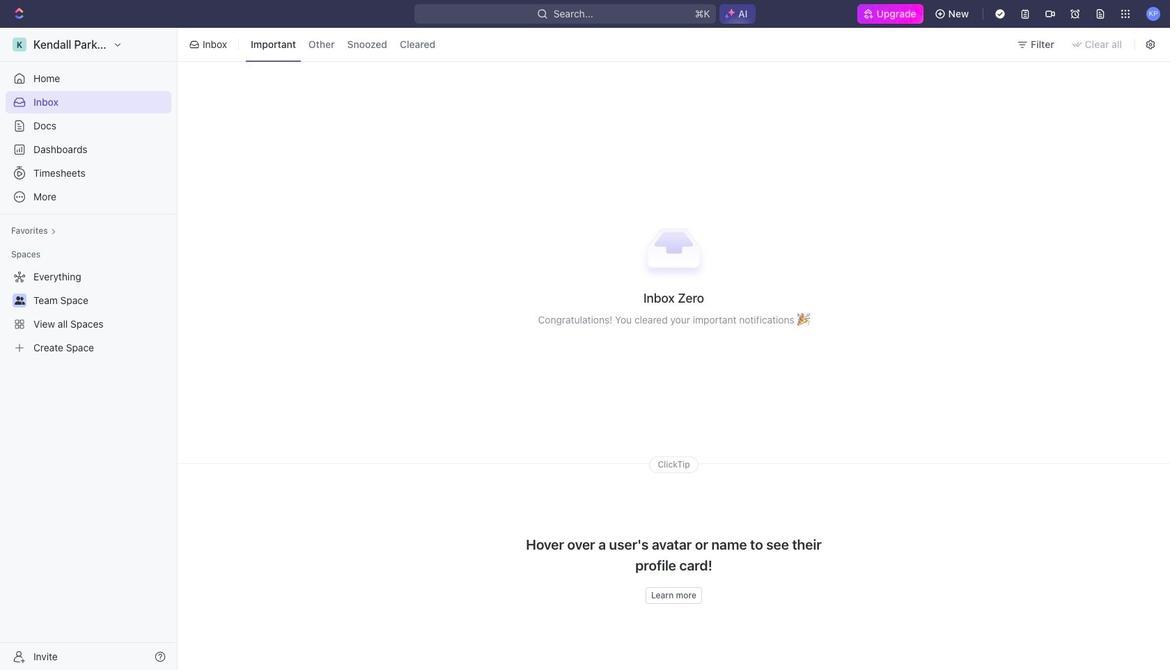 Task type: locate. For each thing, give the bounding box(es) containing it.
kendall parks's workspace, , element
[[13, 38, 26, 52]]

tab list
[[243, 25, 443, 64]]

tree
[[6, 266, 171, 359]]



Task type: vqa. For each thing, say whether or not it's contained in the screenshot.
Notifications link
no



Task type: describe. For each thing, give the bounding box(es) containing it.
tree inside sidebar navigation
[[6, 266, 171, 359]]

user group image
[[14, 297, 25, 305]]

sidebar navigation
[[0, 28, 180, 671]]



